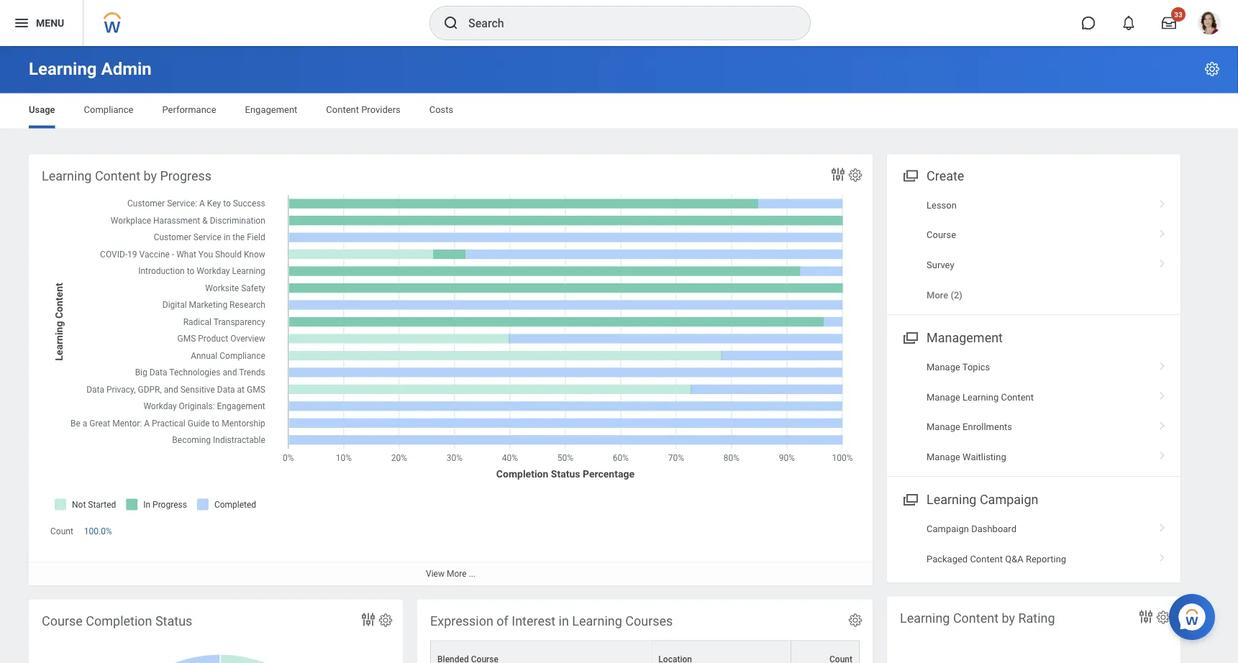 Task type: describe. For each thing, give the bounding box(es) containing it.
manage waitlisting link
[[887, 442, 1181, 472]]

providers
[[361, 104, 401, 115]]

progress
[[160, 168, 212, 183]]

survey
[[927, 259, 955, 270]]

chevron right image for manage enrollments
[[1153, 417, 1172, 431]]

tab list inside learning admin main content
[[14, 94, 1224, 128]]

0 horizontal spatial campaign
[[927, 524, 969, 535]]

of
[[497, 614, 509, 629]]

in
[[559, 614, 569, 629]]

status
[[155, 614, 192, 629]]

search image
[[443, 14, 460, 32]]

...
[[469, 569, 476, 579]]

performance
[[162, 104, 216, 115]]

configure and view chart data image
[[1138, 608, 1155, 626]]

more (2)
[[927, 290, 963, 301]]

configure and view chart data image for course completion status
[[360, 611, 377, 629]]

row inside expression of interest in learning courses element
[[430, 641, 860, 663]]

configure expression of interest in learning courses image
[[848, 613, 863, 629]]

manage learning content
[[927, 392, 1034, 403]]

Search Workday  search field
[[468, 7, 781, 39]]

manage for manage learning content
[[927, 392, 960, 403]]

manage enrollments
[[927, 422, 1012, 432]]

chevron right image for manage learning content
[[1153, 387, 1172, 401]]

more (2) link
[[887, 280, 1181, 310]]

manage for manage enrollments
[[927, 422, 960, 432]]

chevron right image for manage topics
[[1153, 357, 1172, 371]]

learning admin main content
[[0, 46, 1238, 663]]

manage waitlisting
[[927, 451, 1006, 462]]

survey link
[[887, 250, 1181, 280]]

chevron right image for course
[[1153, 225, 1172, 239]]

enrollments
[[963, 422, 1012, 432]]

chevron right image for manage waitlisting
[[1153, 446, 1172, 461]]

engagement
[[245, 104, 297, 115]]

learning for learning content by rating
[[900, 611, 950, 626]]

list for management
[[887, 353, 1181, 472]]

expression
[[430, 614, 493, 629]]

menu banner
[[0, 0, 1238, 46]]

more inside more (2) dropdown button
[[927, 290, 949, 301]]

33
[[1174, 10, 1183, 19]]

course completion status
[[42, 614, 192, 629]]

notifications large image
[[1122, 16, 1136, 30]]

learning campaign
[[927, 492, 1039, 508]]

expression of interest in learning courses element
[[417, 600, 873, 663]]

campaign dashboard link
[[887, 514, 1181, 544]]

view more ... link
[[29, 562, 873, 586]]

packaged content q&a reporting
[[927, 554, 1066, 564]]

list for create
[[887, 190, 1181, 310]]

reporting
[[1026, 554, 1066, 564]]

100.0%
[[84, 526, 112, 537]]

q&a
[[1005, 554, 1024, 564]]

menu button
[[0, 0, 83, 46]]

completion
[[86, 614, 152, 629]]

interest
[[512, 614, 556, 629]]

compliance
[[84, 104, 133, 115]]

view more ...
[[426, 569, 476, 579]]

course for course
[[927, 230, 956, 240]]

menu
[[36, 17, 64, 29]]

justify image
[[13, 14, 30, 32]]

manage learning content link
[[887, 383, 1181, 412]]

configure learning content by rating image
[[1156, 610, 1171, 626]]

course completion status element
[[29, 600, 403, 663]]

learning for learning content by progress
[[42, 168, 92, 183]]

management
[[927, 331, 1003, 346]]

admin
[[101, 59, 152, 79]]



Task type: locate. For each thing, give the bounding box(es) containing it.
learning right in
[[572, 614, 622, 629]]

content providers
[[326, 104, 401, 115]]

3 manage from the top
[[927, 422, 960, 432]]

2 chevron right image from the top
[[1153, 254, 1172, 269]]

content left providers
[[326, 104, 359, 115]]

chevron right image for campaign dashboard
[[1153, 519, 1172, 533]]

1 menu group image from the top
[[900, 165, 920, 185]]

manage up manage waitlisting
[[927, 422, 960, 432]]

more
[[927, 290, 949, 301], [447, 569, 467, 579]]

1 vertical spatial configure and view chart data image
[[360, 611, 377, 629]]

manage inside "link"
[[927, 422, 960, 432]]

by for progress
[[144, 168, 157, 183]]

lesson link
[[887, 190, 1181, 220]]

2 menu group image from the top
[[900, 489, 920, 509]]

0 vertical spatial campaign
[[980, 492, 1039, 508]]

usage
[[29, 104, 55, 115]]

learning content by progress element
[[29, 154, 873, 586]]

campaign
[[980, 492, 1039, 508], [927, 524, 969, 535]]

learning for learning campaign
[[927, 492, 977, 508]]

learning content by rating
[[900, 611, 1055, 626]]

0 horizontal spatial by
[[144, 168, 157, 183]]

1 vertical spatial list
[[887, 353, 1181, 472]]

1 vertical spatial campaign
[[927, 524, 969, 535]]

configure this page image
[[1204, 60, 1221, 78]]

1 horizontal spatial more
[[927, 290, 949, 301]]

0 vertical spatial course
[[927, 230, 956, 240]]

by left rating
[[1002, 611, 1015, 626]]

1 horizontal spatial by
[[1002, 611, 1015, 626]]

create
[[927, 168, 964, 183]]

menu group image
[[900, 165, 920, 185], [900, 489, 920, 509]]

lesson
[[927, 200, 957, 211]]

manage topics link
[[887, 353, 1181, 383]]

manage left 'topics'
[[927, 362, 960, 373]]

rating
[[1018, 611, 1055, 626]]

learning down usage
[[42, 168, 92, 183]]

chevron right image inside "lesson" link
[[1153, 195, 1172, 209]]

1 horizontal spatial course
[[927, 230, 956, 240]]

inbox large image
[[1162, 16, 1176, 30]]

manage for manage waitlisting
[[927, 451, 960, 462]]

manage
[[927, 362, 960, 373], [927, 392, 960, 403], [927, 422, 960, 432], [927, 451, 960, 462]]

menu group image for create
[[900, 165, 920, 185]]

learning inside manage learning content link
[[963, 392, 999, 403]]

learning up usage
[[29, 59, 97, 79]]

courses
[[625, 614, 673, 629]]

more left ... at the left of page
[[447, 569, 467, 579]]

0 vertical spatial by
[[144, 168, 157, 183]]

chevron right image inside survey link
[[1153, 254, 1172, 269]]

row
[[430, 641, 860, 663]]

view
[[426, 569, 445, 579]]

0 vertical spatial configure and view chart data image
[[830, 166, 847, 183]]

learning for learning admin
[[29, 59, 97, 79]]

chevron right image inside manage enrollments "link"
[[1153, 417, 1172, 431]]

33 button
[[1153, 7, 1186, 39]]

menu group image for learning campaign
[[900, 489, 920, 509]]

configure and view chart data image for learning content by progress
[[830, 166, 847, 183]]

0 horizontal spatial configure and view chart data image
[[360, 611, 377, 629]]

by for rating
[[1002, 611, 1015, 626]]

content down manage topics 'link'
[[1001, 392, 1034, 403]]

0 vertical spatial chevron right image
[[1153, 195, 1172, 209]]

menu group image
[[900, 327, 920, 347]]

6 chevron right image from the top
[[1153, 549, 1172, 563]]

content
[[326, 104, 359, 115], [95, 168, 140, 183], [1001, 392, 1034, 403], [970, 554, 1003, 564], [953, 611, 999, 626]]

course for course completion status
[[42, 614, 83, 629]]

content for learning content by rating
[[953, 611, 999, 626]]

chevron right image inside course link
[[1153, 225, 1172, 239]]

1 horizontal spatial configure and view chart data image
[[830, 166, 847, 183]]

(2)
[[951, 290, 963, 301]]

list containing lesson
[[887, 190, 1181, 310]]

4 chevron right image from the top
[[1153, 446, 1172, 461]]

by
[[144, 168, 157, 183], [1002, 611, 1015, 626]]

configure and view chart data image left configure course completion status icon
[[360, 611, 377, 629]]

4 manage from the top
[[927, 451, 960, 462]]

list containing campaign dashboard
[[887, 514, 1181, 574]]

0 vertical spatial list
[[887, 190, 1181, 310]]

manage topics
[[927, 362, 990, 373]]

list for learning campaign
[[887, 514, 1181, 574]]

expression of interest in learning courses
[[430, 614, 673, 629]]

campaign up dashboard at the right
[[980, 492, 1039, 508]]

configure and view chart data image inside course completion status element
[[360, 611, 377, 629]]

manage down manage enrollments
[[927, 451, 960, 462]]

packaged
[[927, 554, 968, 564]]

tab list containing usage
[[14, 94, 1224, 128]]

3 chevron right image from the top
[[1153, 417, 1172, 431]]

list containing manage topics
[[887, 353, 1181, 472]]

chevron right image
[[1153, 195, 1172, 209], [1153, 254, 1172, 269], [1153, 387, 1172, 401]]

manage down the manage topics
[[927, 392, 960, 403]]

1 vertical spatial more
[[447, 569, 467, 579]]

2 vertical spatial chevron right image
[[1153, 387, 1172, 401]]

more left (2)
[[927, 290, 949, 301]]

learning content by progress
[[42, 168, 212, 183]]

0 vertical spatial menu group image
[[900, 165, 920, 185]]

profile logan mcneil image
[[1198, 12, 1221, 37]]

list
[[887, 190, 1181, 310], [887, 353, 1181, 472], [887, 514, 1181, 574]]

learning inside expression of interest in learning courses element
[[572, 614, 622, 629]]

content left rating
[[953, 611, 999, 626]]

waitlisting
[[963, 451, 1006, 462]]

1 vertical spatial course
[[42, 614, 83, 629]]

content for packaged content q&a reporting
[[970, 554, 1003, 564]]

packaged content q&a reporting link
[[887, 544, 1181, 574]]

dashboard
[[971, 524, 1017, 535]]

tab list
[[14, 94, 1224, 128]]

3 list from the top
[[887, 514, 1181, 574]]

configure and view chart data image
[[830, 166, 847, 183], [360, 611, 377, 629]]

1 vertical spatial menu group image
[[900, 489, 920, 509]]

topics
[[963, 362, 990, 373]]

chevron right image inside manage waitlisting link
[[1153, 446, 1172, 461]]

3 chevron right image from the top
[[1153, 387, 1172, 401]]

0 horizontal spatial course
[[42, 614, 83, 629]]

0 vertical spatial more
[[927, 290, 949, 301]]

content left 'q&a'
[[970, 554, 1003, 564]]

by inside learning content by progress element
[[144, 168, 157, 183]]

2 manage from the top
[[927, 392, 960, 403]]

course inside list
[[927, 230, 956, 240]]

0 horizontal spatial more
[[447, 569, 467, 579]]

learning up the campaign dashboard
[[927, 492, 977, 508]]

5 chevron right image from the top
[[1153, 519, 1172, 533]]

chevron right image for packaged content q&a reporting
[[1153, 549, 1172, 563]]

2 list from the top
[[887, 353, 1181, 472]]

1 vertical spatial by
[[1002, 611, 1015, 626]]

manage enrollments link
[[887, 412, 1181, 442]]

100.0% button
[[84, 526, 114, 537]]

1 manage from the top
[[927, 362, 960, 373]]

campaign up packaged
[[927, 524, 969, 535]]

learning inside learning content by progress element
[[42, 168, 92, 183]]

course down lesson
[[927, 230, 956, 240]]

manage for manage topics
[[927, 362, 960, 373]]

chevron right image for survey
[[1153, 254, 1172, 269]]

1 vertical spatial chevron right image
[[1153, 254, 1172, 269]]

1 chevron right image from the top
[[1153, 195, 1172, 209]]

1 chevron right image from the top
[[1153, 225, 1172, 239]]

learning down 'topics'
[[963, 392, 999, 403]]

content down compliance
[[95, 168, 140, 183]]

campaign dashboard
[[927, 524, 1017, 535]]

chevron right image inside manage learning content link
[[1153, 387, 1172, 401]]

chevron right image inside manage topics 'link'
[[1153, 357, 1172, 371]]

more (2) button
[[927, 288, 963, 302]]

2 vertical spatial list
[[887, 514, 1181, 574]]

chevron right image inside the campaign dashboard link
[[1153, 519, 1172, 533]]

chevron right image for lesson
[[1153, 195, 1172, 209]]

more inside view more ... link
[[447, 569, 467, 579]]

configure and view chart data image left configure learning content by progress image on the right top of page
[[830, 166, 847, 183]]

learning
[[29, 59, 97, 79], [42, 168, 92, 183], [963, 392, 999, 403], [927, 492, 977, 508], [900, 611, 950, 626], [572, 614, 622, 629]]

course
[[927, 230, 956, 240], [42, 614, 83, 629]]

learning down packaged
[[900, 611, 950, 626]]

course link
[[887, 220, 1181, 250]]

chevron right image
[[1153, 225, 1172, 239], [1153, 357, 1172, 371], [1153, 417, 1172, 431], [1153, 446, 1172, 461], [1153, 519, 1172, 533], [1153, 549, 1172, 563]]

manage inside 'link'
[[927, 362, 960, 373]]

1 horizontal spatial campaign
[[980, 492, 1039, 508]]

2 chevron right image from the top
[[1153, 357, 1172, 371]]

costs
[[429, 104, 454, 115]]

chevron right image inside packaged content q&a reporting link
[[1153, 549, 1172, 563]]

content for learning content by progress
[[95, 168, 140, 183]]

learning admin
[[29, 59, 152, 79]]

by left progress
[[144, 168, 157, 183]]

configure learning content by progress image
[[848, 167, 863, 183]]

1 list from the top
[[887, 190, 1181, 310]]

course left 'completion'
[[42, 614, 83, 629]]

count
[[50, 526, 73, 537]]

configure course completion status image
[[378, 613, 394, 629]]



Task type: vqa. For each thing, say whether or not it's contained in the screenshot.
'to' to the right
no



